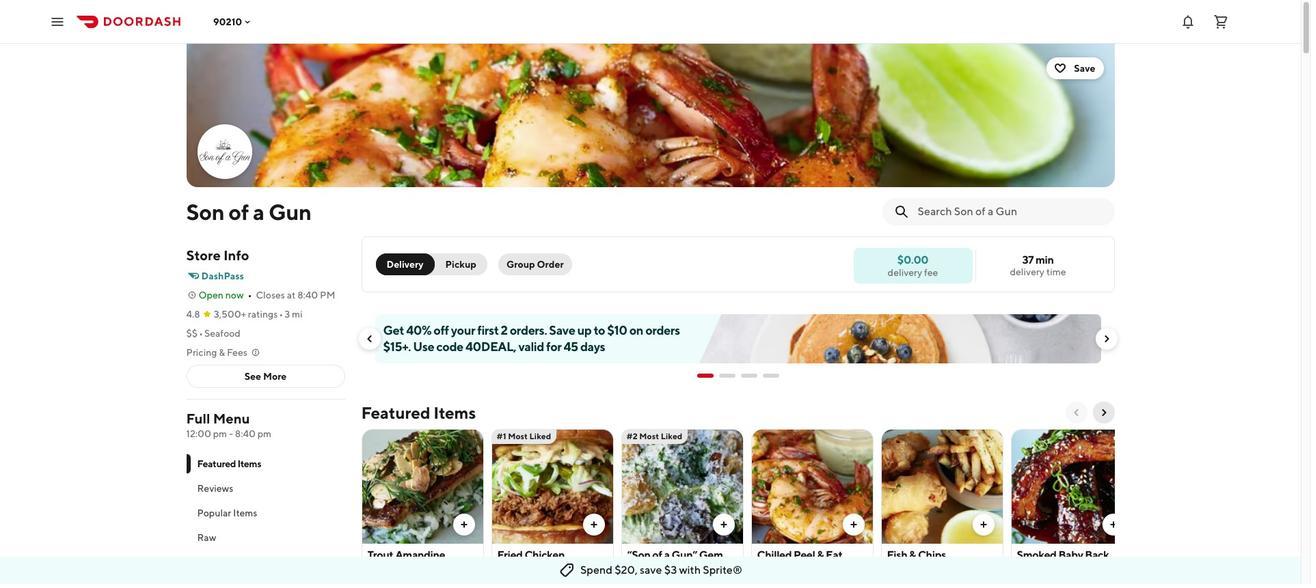 Task type: vqa. For each thing, say whether or not it's contained in the screenshot.
top roasted
no



Task type: locate. For each thing, give the bounding box(es) containing it.
37
[[1023, 254, 1034, 267]]

2 horizontal spatial &
[[910, 549, 917, 562]]

get
[[383, 324, 404, 338]]

of right son
[[229, 199, 249, 225]]

4.8
[[186, 309, 200, 320]]

1 horizontal spatial featured
[[361, 404, 431, 423]]

featured items heading
[[361, 402, 476, 424]]

• right now
[[248, 290, 252, 301]]

off
[[434, 324, 449, 338]]

most right #2
[[640, 432, 660, 442]]

notification bell image
[[1181, 13, 1197, 30]]

add item to cart image for chilled peel & eat shrimp
[[848, 520, 859, 531]]

add item to cart image for smoked baby back ribs
[[1108, 520, 1119, 531]]

• right $$
[[199, 328, 203, 339]]

$0.00
[[898, 253, 929, 266]]

salad
[[663, 564, 689, 577]]

4 add item to cart image from the left
[[1108, 520, 1119, 531]]

smoked baby back ribs button
[[1011, 430, 1134, 585]]

featured items down use
[[361, 404, 476, 423]]

2 vertical spatial •
[[199, 328, 203, 339]]

0 horizontal spatial featured
[[197, 459, 236, 470]]

add item to cart image inside the chilled peel & eat shrimp button
[[848, 520, 859, 531]]

featured items up reviews
[[197, 459, 261, 470]]

& right fish
[[910, 549, 917, 562]]

1 horizontal spatial a
[[665, 549, 670, 562]]

2 horizontal spatial •
[[279, 309, 283, 320]]

1 horizontal spatial save
[[1075, 63, 1096, 74]]

& left fees
[[219, 347, 225, 358]]

add item to cart image
[[459, 520, 470, 531], [719, 520, 729, 531], [848, 520, 859, 531], [1108, 520, 1119, 531]]

0 horizontal spatial &
[[219, 347, 225, 358]]

0 vertical spatial featured
[[361, 404, 431, 423]]

8:40 right -
[[235, 429, 256, 440]]

fee
[[925, 267, 939, 278]]

smoked
[[1017, 549, 1057, 562]]

most
[[508, 432, 528, 442], [640, 432, 660, 442]]

full
[[186, 411, 210, 427]]

pickup
[[446, 259, 477, 270]]

1 vertical spatial items
[[238, 459, 261, 470]]

open now
[[199, 290, 244, 301]]

of
[[229, 199, 249, 225], [653, 549, 663, 562]]

1 pm from the left
[[213, 429, 227, 440]]

0 horizontal spatial featured items
[[197, 459, 261, 470]]

0 horizontal spatial liked
[[530, 432, 551, 442]]

save button
[[1047, 57, 1104, 79]]

featured up reviews
[[197, 459, 236, 470]]

orders
[[646, 324, 680, 338]]

see more button
[[187, 366, 344, 388]]

time
[[1047, 267, 1067, 278]]

liked for chicken
[[530, 432, 551, 442]]

of for "son
[[653, 549, 663, 562]]

trout amandine image
[[362, 430, 483, 544]]

mi
[[292, 309, 303, 320]]

reviews button
[[186, 477, 345, 501]]

1 horizontal spatial pm
[[258, 429, 272, 440]]

group
[[507, 259, 535, 270]]

add item to cart image inside trout amandine button
[[459, 520, 470, 531]]

delivery down $0.00
[[888, 267, 923, 278]]

chilled peel & eat shrimp button
[[751, 430, 874, 585]]

fried
[[498, 549, 523, 562]]

$0.00 delivery fee
[[888, 253, 939, 278]]

0 vertical spatial items
[[434, 404, 476, 423]]

3 add item to cart image from the left
[[848, 520, 859, 531]]

1 vertical spatial of
[[653, 549, 663, 562]]

trout amandine button
[[361, 430, 484, 585]]

0 horizontal spatial 8:40
[[235, 429, 256, 440]]

0 horizontal spatial delivery
[[888, 267, 923, 278]]

0 horizontal spatial most
[[508, 432, 528, 442]]

closes
[[256, 290, 285, 301]]

0 vertical spatial save
[[1075, 63, 1096, 74]]

1 horizontal spatial &
[[818, 549, 824, 562]]

pricing & fees button
[[186, 346, 261, 360]]

popular items
[[197, 508, 257, 519]]

ribs
[[1017, 564, 1039, 577]]

now
[[226, 290, 244, 301]]

1 horizontal spatial add item to cart image
[[978, 520, 989, 531]]

save
[[1075, 63, 1096, 74], [549, 324, 576, 338]]

items right popular
[[233, 508, 257, 519]]

a left gun
[[253, 199, 265, 225]]

pm
[[213, 429, 227, 440], [258, 429, 272, 440]]

& left eat
[[818, 549, 824, 562]]

2 delivery from the left
[[888, 267, 923, 278]]

1 horizontal spatial of
[[653, 549, 663, 562]]

order
[[537, 259, 564, 270]]

1 add item to cart image from the left
[[459, 520, 470, 531]]

0 horizontal spatial pm
[[213, 429, 227, 440]]

pm left -
[[213, 429, 227, 440]]

0 vertical spatial of
[[229, 199, 249, 225]]

2 most from the left
[[640, 432, 660, 442]]

chilled
[[758, 549, 792, 562]]

3
[[285, 309, 290, 320]]

1 horizontal spatial •
[[248, 290, 252, 301]]

1 vertical spatial save
[[549, 324, 576, 338]]

raw
[[197, 533, 216, 544]]

dashpass
[[201, 271, 244, 282]]

0 horizontal spatial •
[[199, 328, 203, 339]]

1 vertical spatial a
[[665, 549, 670, 562]]

0 vertical spatial a
[[253, 199, 265, 225]]

$20,
[[615, 564, 638, 577]]

2 add item to cart image from the left
[[978, 520, 989, 531]]

• left 3
[[279, 309, 283, 320]]

8:40 right at
[[298, 290, 318, 301]]

liked right #2
[[661, 432, 683, 442]]

a up $3
[[665, 549, 670, 562]]

seasonal
[[197, 557, 236, 568]]

salads
[[238, 557, 266, 568]]

a
[[253, 199, 265, 225], [665, 549, 670, 562]]

seasonal salads snacks button
[[186, 551, 345, 575]]

menu
[[213, 411, 250, 427]]

1 most from the left
[[508, 432, 528, 442]]

on
[[630, 324, 644, 338]]

of up spend $20, save $3 with sprite®
[[653, 549, 663, 562]]

items up reviews button
[[238, 459, 261, 470]]

add item to cart image
[[589, 520, 600, 531], [978, 520, 989, 531]]

trout amandine
[[368, 549, 445, 562]]

0 vertical spatial 8:40
[[298, 290, 318, 301]]

0 horizontal spatial add item to cart image
[[589, 520, 600, 531]]

add item to cart image inside smoked baby back ribs button
[[1108, 520, 1119, 531]]

40%
[[406, 324, 432, 338]]

son of a gun image
[[186, 44, 1115, 187], [199, 126, 251, 178]]

spend $20, save $3 with sprite®
[[581, 564, 743, 577]]

0 horizontal spatial save
[[549, 324, 576, 338]]

use
[[413, 340, 434, 354]]

a for gun"
[[665, 549, 670, 562]]

fees
[[227, 347, 247, 358]]

"son
[[628, 549, 651, 562]]

most for "son
[[640, 432, 660, 442]]

2 vertical spatial items
[[233, 508, 257, 519]]

store info
[[186, 248, 249, 263]]

store
[[186, 248, 221, 263]]

featured down $15+.
[[361, 404, 431, 423]]

1 horizontal spatial featured items
[[361, 404, 476, 423]]

1 horizontal spatial delivery
[[1011, 267, 1045, 278]]

gun"
[[672, 549, 698, 562]]

group order
[[507, 259, 564, 270]]

featured
[[361, 404, 431, 423], [197, 459, 236, 470]]

delivery inside 37 min delivery time
[[1011, 267, 1045, 278]]

chips
[[919, 549, 947, 562]]

trout
[[368, 549, 394, 562]]

liked right #1
[[530, 432, 551, 442]]

order methods option group
[[376, 254, 488, 276]]

$$ • seafood
[[186, 328, 241, 339]]

more
[[263, 371, 287, 382]]

Delivery radio
[[376, 254, 435, 276]]

0 horizontal spatial a
[[253, 199, 265, 225]]

1 vertical spatial 8:40
[[235, 429, 256, 440]]

fish
[[887, 549, 908, 562]]

save inside get 40% off your first 2 orders. save up to $10 on orders $15+.  use code 40deal, valid for 45 days
[[549, 324, 576, 338]]

1 add item to cart image from the left
[[589, 520, 600, 531]]

full menu 12:00 pm - 8:40 pm
[[186, 411, 272, 440]]

2 liked from the left
[[661, 432, 683, 442]]

1 horizontal spatial liked
[[661, 432, 683, 442]]

1 horizontal spatial most
[[640, 432, 660, 442]]

min
[[1036, 254, 1054, 267]]

most right #1
[[508, 432, 528, 442]]

pm right -
[[258, 429, 272, 440]]

orders.
[[510, 324, 547, 338]]

items inside 'heading'
[[434, 404, 476, 423]]

0 vertical spatial •
[[248, 290, 252, 301]]

a inside "son of a gun" gem caesar salad
[[665, 549, 670, 562]]

1 vertical spatial •
[[279, 309, 283, 320]]

1 horizontal spatial 8:40
[[298, 290, 318, 301]]

delivery left time
[[1011, 267, 1045, 278]]

items inside button
[[233, 508, 257, 519]]

of inside "son of a gun" gem caesar salad
[[653, 549, 663, 562]]

1 liked from the left
[[530, 432, 551, 442]]

0 horizontal spatial of
[[229, 199, 249, 225]]

items down the code
[[434, 404, 476, 423]]

1 delivery from the left
[[1011, 267, 1045, 278]]

0 items, open order cart image
[[1213, 13, 1230, 30]]



Task type: describe. For each thing, give the bounding box(es) containing it.
up
[[578, 324, 592, 338]]

delivery inside $0.00 delivery fee
[[888, 267, 923, 278]]

spend
[[581, 564, 613, 577]]

chilled peel & eat shrimp image
[[752, 430, 873, 544]]

most for fried
[[508, 432, 528, 442]]

for
[[547, 340, 562, 354]]

amandine
[[395, 549, 445, 562]]

to
[[594, 324, 605, 338]]

#2 most liked
[[627, 432, 683, 442]]

fried chicken sandwich image
[[492, 430, 613, 544]]

& inside chilled peel & eat shrimp
[[818, 549, 824, 562]]

with
[[680, 564, 701, 577]]

gem
[[700, 549, 723, 562]]

previous button of carousel image
[[1071, 408, 1082, 419]]

8:40 inside full menu 12:00 pm - 8:40 pm
[[235, 429, 256, 440]]

chicken
[[525, 549, 565, 562]]

group order button
[[499, 254, 572, 276]]

Pickup radio
[[427, 254, 488, 276]]

first
[[478, 324, 499, 338]]

days
[[581, 340, 605, 354]]

Item Search search field
[[918, 205, 1104, 220]]

gun
[[269, 199, 312, 225]]

your
[[451, 324, 475, 338]]

fish & chips
[[887, 549, 947, 562]]

fried chicken sandwich
[[498, 549, 565, 577]]

12:00
[[186, 429, 211, 440]]

smoked baby back ribs image
[[1012, 430, 1133, 544]]

save inside button
[[1075, 63, 1096, 74]]

a for gun
[[253, 199, 265, 225]]

2 add item to cart image from the left
[[719, 520, 729, 531]]

raw button
[[186, 526, 345, 551]]

delivery
[[387, 259, 424, 270]]

snacks
[[268, 557, 299, 568]]

3 mi
[[285, 309, 303, 320]]

next button of carousel image
[[1099, 408, 1110, 419]]

37 min delivery time
[[1011, 254, 1067, 278]]

2 pm from the left
[[258, 429, 272, 440]]

info
[[224, 248, 249, 263]]

eat
[[826, 549, 843, 562]]

2
[[501, 324, 508, 338]]

#1 most liked
[[497, 432, 551, 442]]

popular
[[197, 508, 231, 519]]

pricing
[[186, 347, 217, 358]]

pricing & fees
[[186, 347, 247, 358]]

$10
[[608, 324, 628, 338]]

peel
[[794, 549, 816, 562]]

previous button of carousel image
[[364, 334, 375, 345]]

reviews
[[197, 484, 233, 495]]

$$
[[186, 328, 198, 339]]

son
[[186, 199, 225, 225]]

add item to cart image for fish & chips image
[[978, 520, 989, 531]]

$15+.
[[383, 340, 411, 354]]

open menu image
[[49, 13, 66, 30]]

next button of carousel image
[[1102, 334, 1113, 345]]

add item to cart image for fried chicken sandwich image at left
[[589, 520, 600, 531]]

shrimp
[[758, 564, 792, 577]]

& for fish
[[910, 549, 917, 562]]

#1
[[497, 432, 507, 442]]

90210 button
[[213, 16, 253, 27]]

#2
[[627, 432, 638, 442]]

seafood
[[204, 328, 241, 339]]

45
[[564, 340, 578, 354]]

liked for of
[[661, 432, 683, 442]]

& for pricing
[[219, 347, 225, 358]]

fish & chips image
[[882, 430, 1003, 544]]

valid
[[519, 340, 544, 354]]

save
[[640, 564, 662, 577]]

"son of a gun" gem caesar salad image
[[622, 430, 743, 544]]

pm
[[320, 290, 336, 301]]

sandwich
[[498, 564, 545, 577]]

0 vertical spatial featured items
[[361, 404, 476, 423]]

see more
[[245, 371, 287, 382]]

ratings
[[248, 309, 278, 320]]

baby
[[1059, 549, 1084, 562]]

add item to cart image for trout amandine
[[459, 520, 470, 531]]

3,500+
[[214, 309, 246, 320]]

back
[[1086, 549, 1110, 562]]

-
[[229, 429, 233, 440]]

$3
[[665, 564, 677, 577]]

1 vertical spatial featured
[[197, 459, 236, 470]]

smoked baby back ribs
[[1017, 549, 1110, 577]]

son of a gun
[[186, 199, 312, 225]]

code
[[437, 340, 464, 354]]

at
[[287, 290, 296, 301]]

of for son
[[229, 199, 249, 225]]

get 40% off your first 2 orders. save up to $10 on orders $15+.  use code 40deal, valid for 45 days
[[383, 324, 680, 354]]

1 vertical spatial featured items
[[197, 459, 261, 470]]

featured inside 'heading'
[[361, 404, 431, 423]]

chilled peel & eat shrimp
[[758, 549, 843, 577]]

open
[[199, 290, 224, 301]]

popular items button
[[186, 501, 345, 526]]

40deal,
[[466, 340, 517, 354]]

see
[[245, 371, 261, 382]]

select promotional banner element
[[697, 364, 779, 389]]



